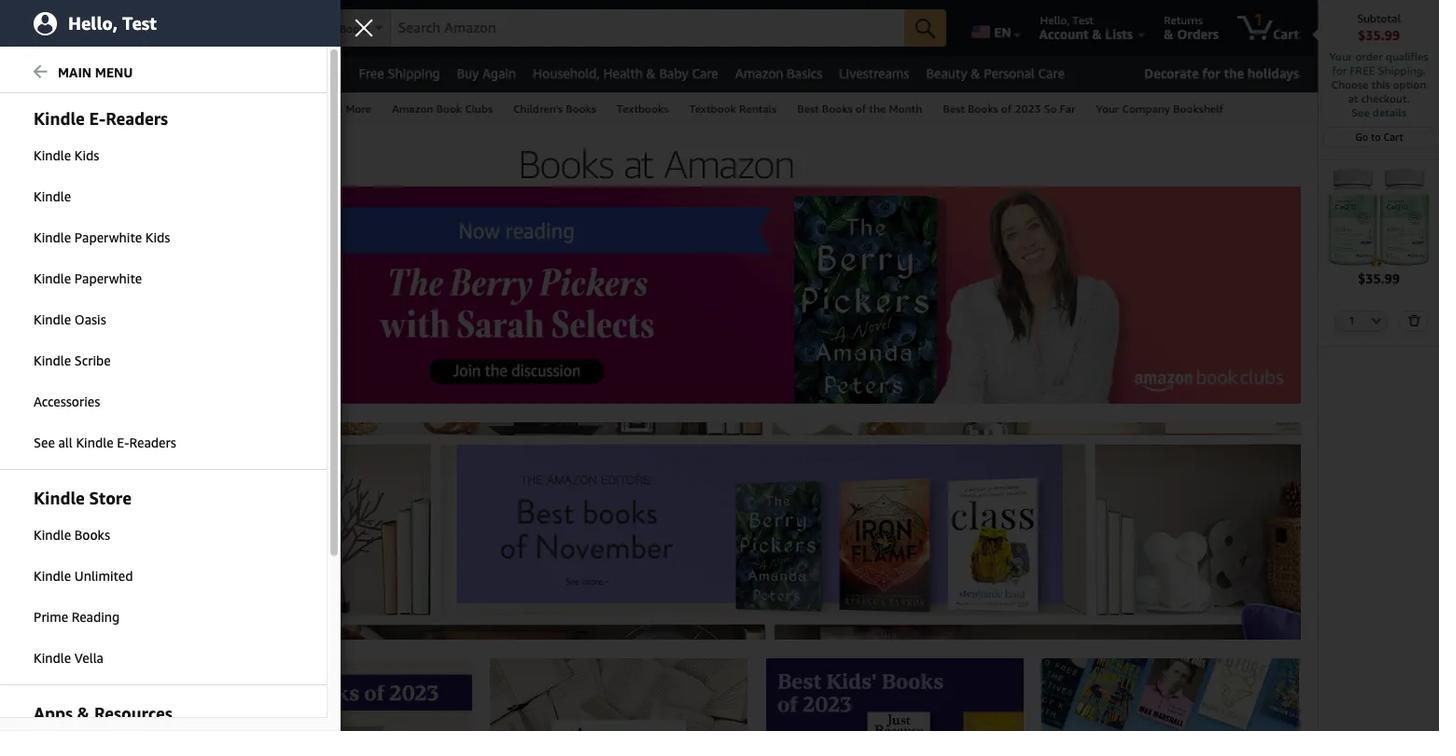 Task type: locate. For each thing, give the bounding box(es) containing it.
bookshelf down series
[[103, 579, 152, 592]]

0 horizontal spatial far
[[143, 329, 160, 342]]

100 books to read in a lifetime amazon book review blog amazon books on facebook
[[26, 461, 185, 508]]

books down 'pride'
[[70, 412, 101, 426]]

0 horizontal spatial textbook
[[26, 644, 71, 657]]

deals down read with pride link
[[26, 412, 55, 426]]

0 vertical spatial month
[[889, 102, 922, 116]]

2 vertical spatial the
[[98, 312, 114, 325]]

go
[[1355, 131, 1368, 143]]

picks right club
[[81, 528, 108, 541]]

the for best books of the month best books of 2023 so far celebrity picks books by black writers
[[98, 312, 114, 325]]

textbook for textbook rentals kindle etextbooks
[[26, 644, 71, 657]]

book club picks
[[26, 528, 108, 541]]

1 vertical spatial rentals
[[74, 644, 112, 657]]

textbook rentals link down amazon basics link
[[679, 93, 787, 122]]

1 vertical spatial kindle
[[34, 488, 85, 509]]

1 horizontal spatial more
[[345, 102, 371, 116]]

and
[[72, 228, 91, 241]]

hello, up main menu
[[68, 13, 118, 33]]

0 vertical spatial so
[[1044, 102, 1057, 116]]

0 vertical spatial see
[[1351, 105, 1370, 119]]

0 vertical spatial book
[[436, 102, 462, 116]]

books up the 100 books to read in a lifetime link
[[63, 440, 100, 454]]

1 vertical spatial picks
[[81, 528, 108, 541]]

hello, test left lists
[[1040, 13, 1094, 27]]

1 horizontal spatial kids
[[145, 230, 170, 245]]

month for best books of the month
[[889, 102, 922, 116]]

1 vertical spatial deals
[[26, 412, 55, 426]]

0 vertical spatial kindle
[[34, 108, 85, 129]]

more in books
[[17, 440, 100, 454]]

to right go
[[1371, 131, 1381, 143]]

picks inside best books of the month best books of 2023 so far celebrity picks books by black writers
[[73, 345, 100, 358]]

1 vertical spatial more
[[17, 440, 46, 454]]

book inside navigation navigation
[[436, 102, 462, 116]]

1 horizontal spatial deals
[[122, 65, 154, 81]]

&
[[1092, 26, 1102, 42], [1164, 26, 1174, 42], [646, 65, 656, 81], [971, 65, 980, 81], [334, 102, 343, 116], [77, 704, 90, 724]]

of down livestreams 'link'
[[856, 102, 866, 116]]

start a new series your company bookshelf
[[26, 562, 152, 592]]

details
[[1373, 105, 1406, 119]]

amazon basics link
[[727, 61, 831, 87]]

kids down kindle link
[[145, 230, 170, 245]]

0 horizontal spatial a
[[53, 562, 59, 575]]

rentals down amazon basics link
[[739, 102, 777, 116]]

menu
[[95, 64, 133, 80]]

of for best books of 2023 so far
[[1001, 102, 1012, 116]]

far down kindle paperwhite link
[[143, 329, 160, 342]]

far inside navigation navigation
[[1060, 102, 1075, 116]]

$35.99
[[1358, 27, 1400, 43], [1358, 270, 1400, 286]]

to inside go to cart link
[[1371, 131, 1381, 143]]

books down spanish
[[104, 261, 135, 274]]

1 horizontal spatial far
[[1060, 102, 1075, 116]]

a inside start a new series your company bookshelf
[[53, 562, 59, 575]]

kindle link
[[0, 177, 327, 217]]

to down books in spanish link
[[54, 261, 63, 274]]

in down read with pride link
[[58, 412, 67, 426]]

cart up holidays
[[1273, 26, 1299, 42]]

best
[[273, 102, 295, 116], [797, 102, 819, 116], [943, 102, 965, 116], [26, 312, 49, 325], [26, 329, 49, 342]]

2 paperwhite from the top
[[74, 271, 142, 287]]

month inside navigation navigation
[[889, 102, 922, 116]]

& for account & lists
[[1092, 26, 1102, 42]]

2023 down oasis
[[98, 329, 123, 342]]

0 horizontal spatial 2023
[[98, 329, 123, 342]]

bookshelf down decorate for the holidays 'link'
[[1173, 102, 1224, 116]]

1 horizontal spatial your
[[1096, 102, 1119, 116]]

so inside best books of the month best books of 2023 so far celebrity picks books by black writers
[[126, 329, 140, 342]]

0 horizontal spatial book
[[26, 528, 52, 541]]

buy
[[457, 65, 479, 81]]

rentals inside textbook rentals kindle etextbooks
[[74, 644, 112, 657]]

0 horizontal spatial company
[[52, 579, 100, 592]]

2023 inside best books of the month best books of 2023 so far celebrity picks books by black writers
[[98, 329, 123, 342]]

amazon book clubs
[[392, 102, 493, 116]]

rentals inside navigation navigation
[[739, 102, 777, 116]]

free shipping
[[359, 65, 440, 81]]

0 vertical spatial 2023
[[1015, 102, 1041, 116]]

& for returns & orders
[[1164, 26, 1174, 42]]

0 horizontal spatial your company bookshelf link
[[26, 579, 152, 592]]

0 vertical spatial the
[[1224, 65, 1244, 81]]

kindle for kindle store
[[34, 488, 85, 509]]

month for best books of the month best books of 2023 so far celebrity picks books by black writers
[[117, 312, 148, 325]]

0 horizontal spatial children's books link
[[26, 278, 110, 291]]

0 horizontal spatial deals
[[26, 412, 55, 426]]

kindle store
[[34, 488, 131, 509]]

0 horizontal spatial best books of 2023 so far link
[[26, 329, 160, 342]]

& inside returns & orders
[[1164, 26, 1174, 42]]

1 vertical spatial 1
[[1349, 314, 1355, 326]]

kindle for kindle scribe
[[34, 353, 71, 369]]

None submit
[[904, 9, 946, 47]]

scribe
[[74, 353, 111, 369]]

1 vertical spatial best books of the month link
[[26, 312, 148, 325]]

0 vertical spatial best books of the month link
[[787, 93, 933, 122]]

1 vertical spatial $35.99
[[1358, 270, 1400, 286]]

1 up holidays
[[1254, 10, 1263, 29]]

kindle
[[34, 108, 85, 129], [34, 488, 85, 509]]

2023 down the personal
[[1015, 102, 1041, 116]]

deals up "search"
[[122, 65, 154, 81]]

month inside best books of the month best books of 2023 so far celebrity picks books by black writers
[[117, 312, 148, 325]]

a up blog
[[136, 461, 143, 474]]

books down celebrity
[[26, 362, 57, 375]]

in up back to school books link
[[60, 245, 69, 258]]

1 horizontal spatial cart
[[1384, 131, 1403, 143]]

100 books to read in a lifetime link
[[26, 461, 185, 474]]

livestreams link
[[831, 61, 918, 87]]

more inside navigation navigation
[[345, 102, 371, 116]]

audible
[[26, 709, 63, 722]]

see left all
[[34, 435, 55, 451]]

cart
[[1273, 26, 1299, 42], [1384, 131, 1403, 143]]

0 vertical spatial children's books link
[[503, 93, 607, 122]]

1 horizontal spatial so
[[1044, 102, 1057, 116]]

your for your order qualifies for free shipping. choose this option at checkout. see details
[[1329, 49, 1353, 63]]

your down start
[[26, 579, 49, 592]]

1 horizontal spatial children's
[[513, 102, 563, 116]]

& for beauty & personal care
[[971, 65, 980, 81]]

1 horizontal spatial 1
[[1349, 314, 1355, 326]]

your inside your order qualifies for free shipping. choose this option at checkout. see details
[[1329, 49, 1353, 63]]

0 horizontal spatial read
[[26, 396, 53, 409]]

clubs
[[465, 102, 493, 116]]

0 vertical spatial kids
[[74, 147, 99, 163]]

care right baby
[[692, 65, 718, 81]]

hello, test inside navigation navigation
[[1040, 13, 1094, 27]]

1 vertical spatial the
[[869, 102, 886, 116]]

1 vertical spatial see
[[34, 435, 55, 451]]

0 horizontal spatial more
[[17, 440, 46, 454]]

1 horizontal spatial best books of the month link
[[787, 93, 933, 122]]

amazon basics
[[735, 65, 822, 81]]

book club picks link
[[26, 528, 108, 541]]

back to school books link
[[26, 261, 135, 274]]

0 vertical spatial children's
[[513, 102, 563, 116]]

books down amazon books on facebook "link"
[[74, 527, 110, 543]]

textbook inside navigation navigation
[[689, 102, 736, 116]]

textbook rentals
[[689, 102, 777, 116]]

resources
[[94, 704, 173, 724]]

buy again
[[457, 65, 516, 81]]

books down kindle oasis
[[52, 329, 83, 342]]

1 vertical spatial far
[[143, 329, 160, 342]]

book up amazon books on facebook "link"
[[70, 478, 96, 491]]

& left baby
[[646, 65, 656, 81]]

test left lists
[[1073, 13, 1094, 27]]

bookshelf
[[1173, 102, 1224, 116], [103, 579, 152, 592]]

your company bookshelf link down series
[[26, 579, 152, 592]]

to left los
[[197, 13, 208, 27]]

textbook inside textbook rentals kindle etextbooks
[[26, 644, 71, 657]]

your order qualifies for free shipping. choose this option at checkout. see details
[[1329, 49, 1428, 119]]

read left the with
[[26, 396, 53, 409]]

1 horizontal spatial bookshelf
[[1173, 102, 1224, 116]]

& right apps
[[77, 704, 90, 724]]

kindle for kindle paperwhite
[[34, 271, 71, 287]]

writers
[[106, 362, 141, 375]]

so
[[1044, 102, 1057, 116], [126, 329, 140, 342]]

paperwhite for kindle paperwhite
[[74, 271, 142, 287]]

picks up the black at left
[[73, 345, 100, 358]]

kindle paperwhite
[[34, 271, 142, 287]]

unlimited
[[74, 568, 133, 584]]

0 vertical spatial your
[[1329, 49, 1353, 63]]

start
[[26, 562, 50, 575]]

textbook right textbooks "link" at top left
[[689, 102, 736, 116]]

books%20at%20amazon image
[[267, 136, 1051, 187]]

1 horizontal spatial see
[[1351, 105, 1370, 119]]

textbook rentals link
[[679, 93, 787, 122], [26, 644, 112, 657]]

1 vertical spatial a
[[53, 562, 59, 575]]

beauty & personal care link
[[918, 61, 1073, 87]]

free shipping link
[[350, 61, 448, 87]]

0 vertical spatial a
[[136, 461, 143, 474]]

1 vertical spatial read
[[95, 461, 121, 474]]

1 horizontal spatial your company bookshelf link
[[1086, 93, 1234, 122]]

see up go
[[1351, 105, 1370, 119]]

0 horizontal spatial month
[[117, 312, 148, 325]]

your company bookshelf
[[1096, 102, 1224, 116]]

0 horizontal spatial your
[[26, 579, 49, 592]]

kindle vella
[[34, 650, 104, 666]]

the down livestreams 'link'
[[869, 102, 886, 116]]

& right the 'sellers'
[[334, 102, 343, 116]]

1 horizontal spatial hello, test
[[1040, 13, 1094, 27]]

hello, test up menu
[[68, 13, 156, 33]]

read up the review
[[95, 461, 121, 474]]

delete image
[[1407, 314, 1421, 326]]

so down beauty & personal care link
[[1044, 102, 1057, 116]]

0 horizontal spatial children's
[[26, 278, 76, 291]]

company down new
[[52, 579, 100, 592]]

books up free
[[339, 21, 370, 35]]

of down the personal
[[1001, 102, 1012, 116]]

your inside start a new series your company bookshelf
[[26, 579, 49, 592]]

0 vertical spatial best books of 2023 so far link
[[933, 93, 1086, 122]]

best books of the month link
[[787, 93, 933, 122], [26, 312, 148, 325]]

kindle for kindle oasis
[[34, 312, 71, 328]]

best books of 2023 so far link down oasis
[[26, 329, 160, 342]]

books down household,
[[566, 102, 596, 116]]

test up menu
[[122, 13, 156, 33]]

1 kindle from the top
[[34, 108, 85, 129]]

textbook up kindle etextbooks link
[[26, 644, 71, 657]]

2 kindle from the top
[[34, 488, 85, 509]]

books down basics
[[822, 102, 853, 116]]

book left clubs
[[436, 102, 462, 116]]

see inside your order qualifies for free shipping. choose this option at checkout. see details
[[1351, 105, 1370, 119]]

now reading. bright young women with sarah selects. join the discussion. image
[[215, 187, 1301, 404]]

latino
[[94, 228, 125, 241]]

2 vertical spatial your
[[26, 579, 49, 592]]

children's books link down back to school books link
[[26, 278, 110, 291]]

in inside the hispanic and latino stories books in spanish back to school books children's books
[[60, 245, 69, 258]]

1 horizontal spatial test
[[1073, 13, 1094, 27]]

the left holidays
[[1224, 65, 1244, 81]]

children's books link down household,
[[503, 93, 607, 122]]

children's down household,
[[513, 102, 563, 116]]

& left lists
[[1092, 26, 1102, 42]]

best books of november image
[[215, 423, 1301, 640]]

accessories link
[[0, 383, 327, 422]]

kindle inside 'link'
[[34, 650, 71, 666]]

0 horizontal spatial cart
[[1273, 26, 1299, 42]]

bookshelf inside navigation navigation
[[1173, 102, 1224, 116]]

more up 100
[[17, 440, 46, 454]]

the
[[1224, 65, 1244, 81], [869, 102, 886, 116], [98, 312, 114, 325]]

kindle up club
[[34, 488, 85, 509]]

start a new series link
[[26, 562, 119, 575]]

kindle unlimited
[[34, 568, 133, 584]]

0 vertical spatial cart
[[1273, 26, 1299, 42]]

& for apps & resources
[[77, 704, 90, 724]]

textbooks down household, health & baby care link
[[617, 102, 669, 116]]

your company bookshelf link down decorate
[[1086, 93, 1234, 122]]

0 vertical spatial company
[[1122, 102, 1170, 116]]

2 horizontal spatial the
[[1224, 65, 1244, 81]]

care down the account
[[1038, 65, 1065, 81]]

kindle scribe
[[34, 353, 111, 369]]

& right beauty
[[971, 65, 980, 81]]

best books of the month link down kindle paperwhite
[[26, 312, 148, 325]]

cart down details
[[1384, 131, 1403, 143]]

best books of the month link down livestreams 'link'
[[787, 93, 933, 122]]

1 horizontal spatial for
[[1332, 63, 1347, 77]]

1 horizontal spatial book
[[70, 478, 96, 491]]

0 horizontal spatial test
[[122, 13, 156, 33]]

for right decorate
[[1202, 65, 1220, 81]]

delivering
[[143, 13, 194, 27]]

kindle for kindle e-readers
[[34, 108, 85, 129]]

2023 inside navigation navigation
[[1015, 102, 1041, 116]]

kindle up kindle kids
[[34, 108, 85, 129]]

1 horizontal spatial care
[[1038, 65, 1065, 81]]

amazon image
[[17, 17, 107, 45]]

hello, test
[[68, 13, 156, 33], [1040, 13, 1094, 27]]

0 vertical spatial more
[[345, 102, 371, 116]]

to inside the hispanic and latino stories books in spanish back to school books children's books
[[54, 261, 63, 274]]

month right oasis
[[117, 312, 148, 325]]

of down kindle paperwhite
[[86, 312, 95, 325]]

1 vertical spatial textbooks
[[17, 607, 77, 621]]

your left order
[[1329, 49, 1353, 63]]

paperwhite for kindle paperwhite kids
[[74, 230, 142, 245]]

1 vertical spatial bookshelf
[[103, 579, 152, 592]]

textbooks
[[617, 102, 669, 116], [17, 607, 77, 621]]

children's down back
[[26, 278, 76, 291]]

0 vertical spatial textbooks
[[617, 102, 669, 116]]

2023
[[1015, 102, 1041, 116], [98, 329, 123, 342]]

of down oasis
[[86, 329, 95, 342]]

1 vertical spatial company
[[52, 579, 100, 592]]

review
[[99, 478, 136, 491]]

rentals up etextbooks
[[74, 644, 112, 657]]

prime
[[34, 609, 68, 625]]

1 horizontal spatial hello,
[[1040, 13, 1070, 27]]

dropdown image
[[1372, 317, 1381, 324]]

company down decorate
[[1122, 102, 1170, 116]]

kindle for kindle paperwhite kids
[[34, 230, 71, 245]]

in up the review
[[124, 461, 133, 474]]

1 horizontal spatial textbook
[[689, 102, 736, 116]]

read inside 100 books to read in a lifetime amazon book review blog amazon books on facebook
[[95, 461, 121, 474]]

audible audiobooks
[[26, 709, 125, 722]]

more down free
[[345, 102, 371, 116]]

paperwhite
[[74, 230, 142, 245], [74, 271, 142, 287]]

textbook
[[689, 102, 736, 116], [26, 644, 71, 657]]

textbooks inside "link"
[[617, 102, 669, 116]]

1 left dropdown icon
[[1349, 314, 1355, 326]]

1 horizontal spatial rentals
[[739, 102, 777, 116]]

so up writers
[[126, 329, 140, 342]]

1 paperwhite from the top
[[74, 230, 142, 245]]

books down all button
[[24, 102, 56, 116]]

0 horizontal spatial so
[[126, 329, 140, 342]]

search
[[129, 102, 163, 116]]

1 vertical spatial month
[[117, 312, 148, 325]]

books inside read with pride deals in books
[[70, 412, 101, 426]]

see all kindle e-readers link
[[0, 424, 327, 463]]

holiday deals link
[[65, 61, 162, 87]]

0 vertical spatial picks
[[73, 345, 100, 358]]

1 horizontal spatial textbooks
[[617, 102, 669, 116]]

textbooks down start
[[17, 607, 77, 621]]

to inside 100 books to read in a lifetime amazon book review blog amazon books on facebook
[[82, 461, 92, 474]]

kindle inside textbook rentals kindle etextbooks
[[26, 661, 57, 674]]

0 vertical spatial paperwhite
[[74, 230, 142, 245]]

amazon books on facebook link
[[26, 495, 169, 508]]

far down the account
[[1060, 102, 1075, 116]]

best books of 2023 so far link down the personal
[[933, 93, 1086, 122]]

so inside navigation navigation
[[1044, 102, 1057, 116]]

books inside search field
[[339, 21, 370, 35]]

more
[[345, 102, 371, 116], [17, 440, 46, 454]]

baby
[[659, 65, 689, 81]]

amazon book clubs link
[[382, 93, 503, 122]]

rentals
[[739, 102, 777, 116], [74, 644, 112, 657]]

0 vertical spatial your company bookshelf link
[[1086, 93, 1234, 122]]

0 horizontal spatial care
[[692, 65, 718, 81]]

kindle paperwhite kids
[[34, 230, 170, 245]]

$35.99 down subtotal
[[1358, 27, 1400, 43]]

0 horizontal spatial bookshelf
[[103, 579, 152, 592]]

health
[[603, 65, 643, 81]]

again
[[482, 65, 516, 81]]

1 vertical spatial kids
[[145, 230, 170, 245]]

0 horizontal spatial textbook rentals link
[[26, 644, 112, 657]]

best for best books of 2023 so far
[[943, 102, 965, 116]]

0 horizontal spatial see
[[34, 435, 55, 451]]

month down livestreams 'link'
[[889, 102, 922, 116]]

1 vertical spatial book
[[70, 478, 96, 491]]

go to cart link
[[1324, 128, 1433, 147]]

book left club
[[26, 528, 52, 541]]

1 vertical spatial textbook
[[26, 644, 71, 657]]

main menu
[[58, 64, 133, 80]]

livestreams
[[839, 65, 909, 81]]

1 horizontal spatial month
[[889, 102, 922, 116]]

bookshelf inside start a new series your company bookshelf
[[103, 579, 152, 592]]

& left orders
[[1164, 26, 1174, 42]]

1 horizontal spatial 2023
[[1015, 102, 1041, 116]]

a left new
[[53, 562, 59, 575]]

reading
[[72, 609, 120, 625]]

0 vertical spatial read
[[26, 396, 53, 409]]

back
[[26, 261, 51, 274]]

1 horizontal spatial textbook rentals link
[[679, 93, 787, 122]]

the inside best books of the month best books of 2023 so far celebrity picks books by black writers
[[98, 312, 114, 325]]

$35.99 up dropdown icon
[[1358, 270, 1400, 286]]

beauty & personal care
[[926, 65, 1065, 81]]

1 vertical spatial 2023
[[98, 329, 123, 342]]

stories
[[128, 228, 162, 241]]

the down kindle paperwhite
[[98, 312, 114, 325]]

1 vertical spatial paperwhite
[[74, 271, 142, 287]]



Task type: vqa. For each thing, say whether or not it's contained in the screenshot.
The "Start A New Series Your Company Bookshelf"
yes



Task type: describe. For each thing, give the bounding box(es) containing it.
deals in books link
[[26, 412, 101, 426]]

readers
[[129, 435, 176, 451]]

best kids' books of 2023 image
[[766, 658, 1024, 732]]

1 care from the left
[[692, 65, 718, 81]]

Books search field
[[329, 9, 946, 49]]

best books in top categories image
[[1042, 658, 1300, 732]]

in right the popular
[[65, 190, 76, 204]]

books up celebrity picks link
[[52, 312, 83, 325]]

kindle for kindle vella
[[34, 650, 71, 666]]

prime reading link
[[0, 598, 327, 637]]

children's inside navigation navigation
[[513, 102, 563, 116]]

order
[[1355, 49, 1383, 63]]

kindle kids
[[34, 147, 99, 163]]

textbook rentals kindle etextbooks
[[26, 644, 117, 674]]

1 vertical spatial your company bookshelf link
[[26, 579, 152, 592]]

1 horizontal spatial children's books link
[[503, 93, 607, 122]]

sellers
[[298, 102, 331, 116]]

for inside 'link'
[[1202, 65, 1220, 81]]

spanish
[[72, 245, 113, 258]]

the for best books of the month
[[869, 102, 886, 116]]

of for best books of the month best books of 2023 so far celebrity picks books by black writers
[[86, 312, 95, 325]]

in down deals in books link
[[49, 440, 60, 454]]

free
[[1350, 63, 1375, 77]]

best sellers & more link
[[263, 93, 382, 122]]

celebrity picks link
[[26, 345, 100, 358]]

kindle kids link
[[0, 136, 327, 175]]

hispanic and latino stories link
[[26, 228, 162, 241]]

main
[[58, 64, 92, 80]]

e-
[[89, 108, 106, 129]]

readers
[[106, 108, 168, 129]]

facebook
[[120, 495, 169, 508]]

read inside read with pride deals in books
[[26, 396, 53, 409]]

books down school
[[79, 278, 110, 291]]

groceries
[[275, 65, 330, 81]]

free
[[359, 65, 384, 81]]

books link
[[14, 93, 66, 122]]

popular
[[17, 190, 62, 204]]

subtotal $35.99
[[1357, 11, 1401, 43]]

book inside 100 books to read in a lifetime amazon book review blog amazon books on facebook
[[70, 478, 96, 491]]

1 horizontal spatial best books of 2023 so far link
[[933, 93, 1086, 122]]

read with pride link
[[26, 396, 105, 409]]

books up back
[[26, 245, 57, 258]]

best for best sellers & more
[[273, 102, 295, 116]]

angeles
[[231, 13, 271, 27]]

hello, inside navigation navigation
[[1040, 13, 1070, 27]]

lifetime
[[146, 461, 185, 474]]

household, health & baby care link
[[525, 61, 727, 87]]

to inside the delivering to los angeles 90005 update location
[[197, 13, 208, 27]]

rentals for textbook rentals kindle etextbooks
[[74, 644, 112, 657]]

rentals for textbook rentals
[[739, 102, 777, 116]]

decorate
[[1144, 65, 1199, 81]]

shipping.
[[1378, 63, 1426, 77]]

amazon book review image
[[490, 658, 748, 732]]

etextbooks
[[60, 661, 117, 674]]

kindle unlimited link
[[0, 557, 327, 596]]

far inside best books of the month best books of 2023 so far celebrity picks books by black writers
[[143, 329, 160, 342]]

best books of the month
[[797, 102, 922, 116]]

amazon book review blog link
[[26, 478, 161, 491]]

popular in books
[[17, 190, 117, 204]]

kindle vella link
[[0, 639, 327, 678]]

books by black writers link
[[26, 362, 141, 375]]

main menu link
[[0, 53, 327, 93]]

best for best books of the month
[[797, 102, 819, 116]]

los
[[211, 13, 228, 27]]

location
[[191, 26, 241, 42]]

coq10 600mg softgels | high absorption coq10 ubiquinol supplement | reduced form enhanced with vitamin e &amp; omega 3 6 9 | antioxidant powerhouse good for health | 120 softgels image
[[1328, 167, 1430, 269]]

option
[[1393, 77, 1426, 91]]

audible audiobooks link
[[26, 709, 125, 722]]

black
[[75, 362, 103, 375]]

new
[[62, 562, 85, 575]]

2 vertical spatial book
[[26, 528, 52, 541]]

books down amazon book review blog link
[[70, 495, 101, 508]]

children's inside the hispanic and latino stories books in spanish back to school books children's books
[[26, 278, 76, 291]]

best books of 2023 so far
[[943, 102, 1075, 116]]

household, health & baby care
[[533, 65, 718, 81]]

in inside 100 books to read in a lifetime amazon book review blog amazon books on facebook
[[124, 461, 133, 474]]

holiday deals
[[73, 65, 154, 81]]

0 horizontal spatial hello,
[[68, 13, 118, 33]]

best books of 2023 image
[[215, 658, 472, 732]]

kindle e-readers
[[34, 108, 168, 129]]

0 horizontal spatial 1
[[1254, 10, 1263, 29]]

your for your company bookshelf
[[1096, 102, 1119, 116]]

0 horizontal spatial textbooks
[[17, 607, 77, 621]]

deals inside navigation navigation
[[122, 65, 154, 81]]

test inside navigation navigation
[[1073, 13, 1094, 27]]

in inside read with pride deals in books
[[58, 412, 67, 426]]

kindle for kindle books
[[34, 527, 71, 543]]

books down more in books
[[48, 461, 79, 474]]

en link
[[960, 5, 1029, 51]]

see all kindle e-readers
[[34, 435, 176, 451]]

all
[[58, 435, 73, 451]]

$35.99 inside subtotal $35.99
[[1358, 27, 1400, 43]]

2 care from the left
[[1038, 65, 1065, 81]]

children's books
[[513, 102, 596, 116]]

books down beauty & personal care link
[[968, 102, 998, 116]]

company inside start a new series your company bookshelf
[[52, 579, 100, 592]]

returns & orders
[[1164, 13, 1219, 42]]

shipping
[[387, 65, 440, 81]]

company inside navigation navigation
[[1122, 102, 1170, 116]]

e-
[[117, 435, 129, 451]]

textbook for textbook rentals
[[689, 102, 736, 116]]

choose
[[1331, 77, 1369, 91]]

subtotal
[[1357, 11, 1401, 25]]

the inside 'link'
[[1224, 65, 1244, 81]]

deals inside read with pride deals in books
[[26, 412, 55, 426]]

decorate for the holidays link
[[1137, 62, 1307, 86]]

club
[[55, 528, 78, 541]]

basics
[[787, 65, 822, 81]]

delivering to los angeles 90005 update location
[[143, 13, 307, 42]]

1 vertical spatial textbook rentals link
[[26, 644, 112, 657]]

0 horizontal spatial kids
[[74, 147, 99, 163]]

kindle for kindle kids
[[34, 147, 71, 163]]

pride
[[79, 396, 105, 409]]

a inside 100 books to read in a lifetime amazon book review blog amazon books on facebook
[[136, 461, 143, 474]]

orders
[[1177, 26, 1219, 42]]

accessories
[[34, 394, 100, 410]]

household,
[[533, 65, 600, 81]]

holidays
[[1248, 65, 1299, 81]]

90005
[[274, 13, 307, 27]]

books up hispanic and latino stories link
[[79, 190, 117, 204]]

vella
[[74, 650, 104, 666]]

kindle for kindle unlimited
[[34, 568, 71, 584]]

navigation navigation
[[0, 0, 1439, 732]]

series
[[88, 562, 119, 575]]

read with pride deals in books
[[26, 396, 105, 426]]

of for best books of the month
[[856, 102, 866, 116]]

0 horizontal spatial hello, test
[[68, 13, 156, 33]]

kindle oasis
[[34, 312, 106, 328]]

none submit inside books search field
[[904, 9, 946, 47]]

0 horizontal spatial best books of the month link
[[26, 312, 148, 325]]

for inside your order qualifies for free shipping. choose this option at checkout. see details
[[1332, 63, 1347, 77]]

Search Amazon text field
[[391, 10, 904, 46]]

kindle books link
[[0, 516, 327, 555]]

kindle paperwhite link
[[0, 259, 327, 299]]

kindle scribe link
[[0, 342, 327, 381]]

kindle for kindle
[[34, 189, 71, 204]]

see details link
[[1328, 105, 1430, 119]]



